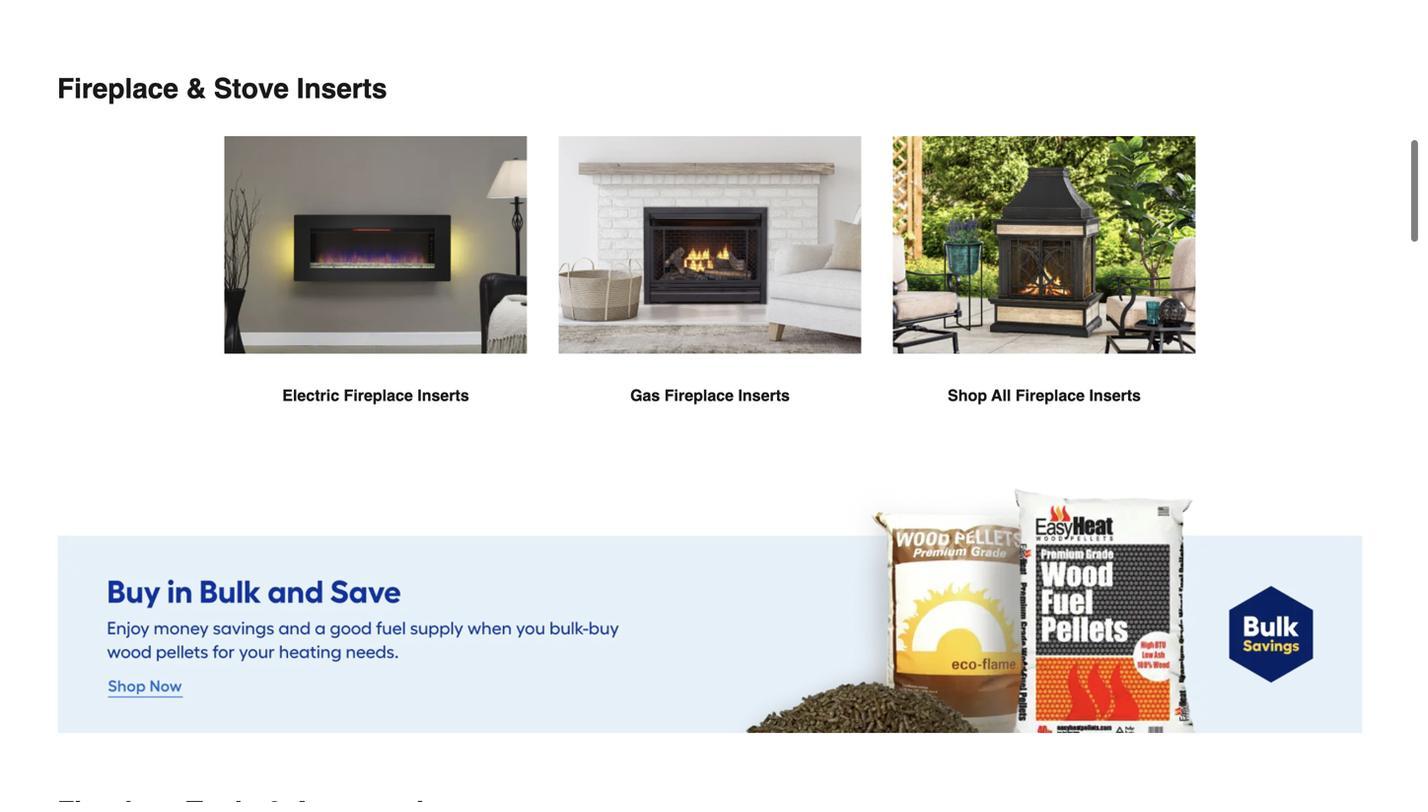 Task type: describe. For each thing, give the bounding box(es) containing it.
fireplace inside the gas fireplace inserts link
[[665, 387, 734, 405]]

electric fireplace inserts link
[[224, 136, 527, 455]]

electric fireplace inserts
[[282, 387, 469, 405]]

gas fireplace inserts link
[[559, 136, 862, 455]]

gas fireplace inserts
[[631, 387, 790, 405]]

fireplace left &
[[57, 73, 179, 105]]

inserts inside electric fireplace inserts link
[[418, 387, 469, 405]]

inserts inside shop all fireplace inserts link
[[1090, 387, 1142, 405]]

fireplace inside electric fireplace inserts link
[[344, 387, 413, 405]]

a gas fireplace insert in a white brick fireplace. image
[[559, 136, 862, 355]]

fireplace & stove inserts
[[57, 73, 387, 105]]



Task type: locate. For each thing, give the bounding box(es) containing it.
an electric fireplace on a beige wall in a living room. image
[[224, 136, 527, 355]]

buy in bulk and save. enjoy money savings and a good fuel supply when you bulk-buy wood pellets. image
[[57, 487, 1364, 733]]

shop
[[948, 387, 988, 405]]

shop all fireplace inserts link
[[893, 136, 1196, 455]]

electric
[[282, 387, 340, 405]]

shop all fireplace inserts
[[948, 387, 1142, 405]]

fireplace right gas
[[665, 387, 734, 405]]

fireplace inside shop all fireplace inserts link
[[1016, 387, 1085, 405]]

inserts inside the gas fireplace inserts link
[[739, 387, 790, 405]]

fireplace
[[57, 73, 179, 105], [344, 387, 413, 405], [665, 387, 734, 405], [1016, 387, 1085, 405]]

fireplace right electric
[[344, 387, 413, 405]]

inserts
[[297, 73, 387, 105], [418, 387, 469, 405], [739, 387, 790, 405], [1090, 387, 1142, 405]]

stove
[[214, 73, 289, 105]]

&
[[186, 73, 206, 105]]

a black metal outdoor fireplace with a screen and chimney on a patio. image
[[893, 136, 1196, 355]]

fireplace right all
[[1016, 387, 1085, 405]]

all
[[992, 387, 1012, 405]]

gas
[[631, 387, 660, 405]]



Task type: vqa. For each thing, say whether or not it's contained in the screenshot.
A black metal outdoor fireplace with a screen and chimney on a patio. image
yes



